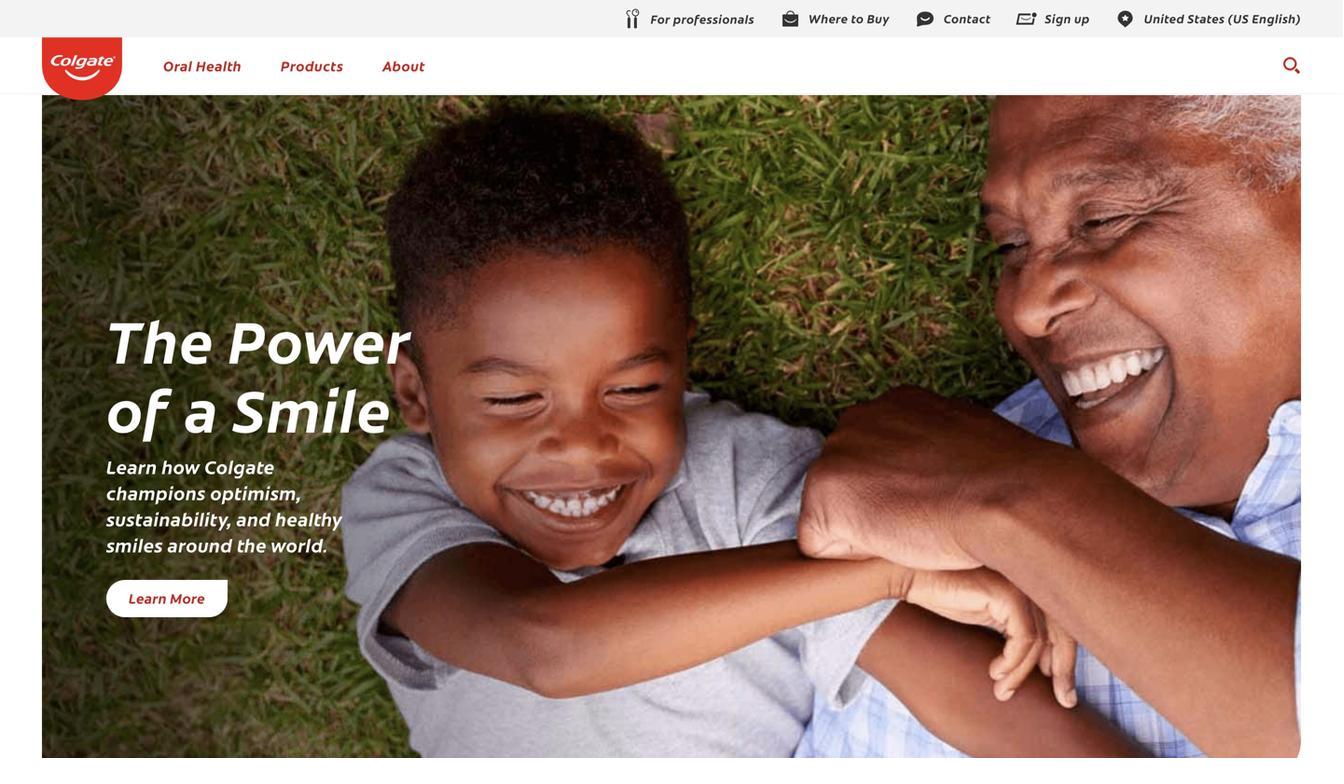Task type: describe. For each thing, give the bounding box(es) containing it.
health
[[196, 56, 242, 75]]

oral health button
[[163, 56, 242, 75]]

healthy
[[275, 506, 343, 532]]

the power of a smile learn how colgate champions optimism, sustainability, and healthy smiles around the world.
[[106, 297, 411, 558]]

and
[[236, 506, 271, 532]]

the
[[106, 297, 214, 380]]

colgate® logo image
[[42, 37, 122, 100]]

a
[[184, 366, 219, 449]]

learn more
[[129, 588, 205, 608]]

sustainability,
[[106, 506, 232, 532]]

smile
[[233, 366, 392, 449]]

sign up icon image
[[1015, 8, 1038, 30]]

optimism,
[[210, 480, 301, 506]]

around
[[167, 532, 233, 558]]

oral
[[163, 56, 193, 75]]

products
[[281, 56, 344, 75]]

learn inside the power of a smile learn how colgate champions optimism, sustainability, and healthy smiles around the world.
[[106, 453, 157, 480]]

the
[[237, 532, 267, 558]]

for professionals icon image
[[621, 8, 643, 31]]

learn more link
[[106, 580, 227, 618]]

how
[[162, 453, 200, 480]]



Task type: vqa. For each thing, say whether or not it's contained in the screenshot.
the bottom Toothbrush
no



Task type: locate. For each thing, give the bounding box(es) containing it.
about button
[[383, 56, 425, 75]]

products button
[[281, 56, 344, 75]]

colgate
[[205, 453, 275, 480]]

0 vertical spatial learn
[[106, 453, 157, 480]]

learn left the how
[[106, 453, 157, 480]]

where to buy icon image
[[779, 8, 801, 30]]

world.
[[271, 532, 328, 558]]

of
[[106, 366, 170, 449]]

power
[[228, 297, 411, 380]]

more
[[170, 588, 205, 608]]

1 vertical spatial learn
[[129, 588, 167, 608]]

smiles
[[106, 532, 163, 558]]

champions
[[106, 480, 206, 506]]

learn
[[106, 453, 157, 480], [129, 588, 167, 608]]

learn left more
[[129, 588, 167, 608]]

contact icon image
[[914, 8, 937, 30]]

location icon image
[[1115, 8, 1137, 30]]

oral health
[[163, 56, 242, 75]]

the power of a smile image
[[42, 95, 1301, 759]]

about
[[383, 56, 425, 75]]

None search field
[[1282, 47, 1301, 84]]



